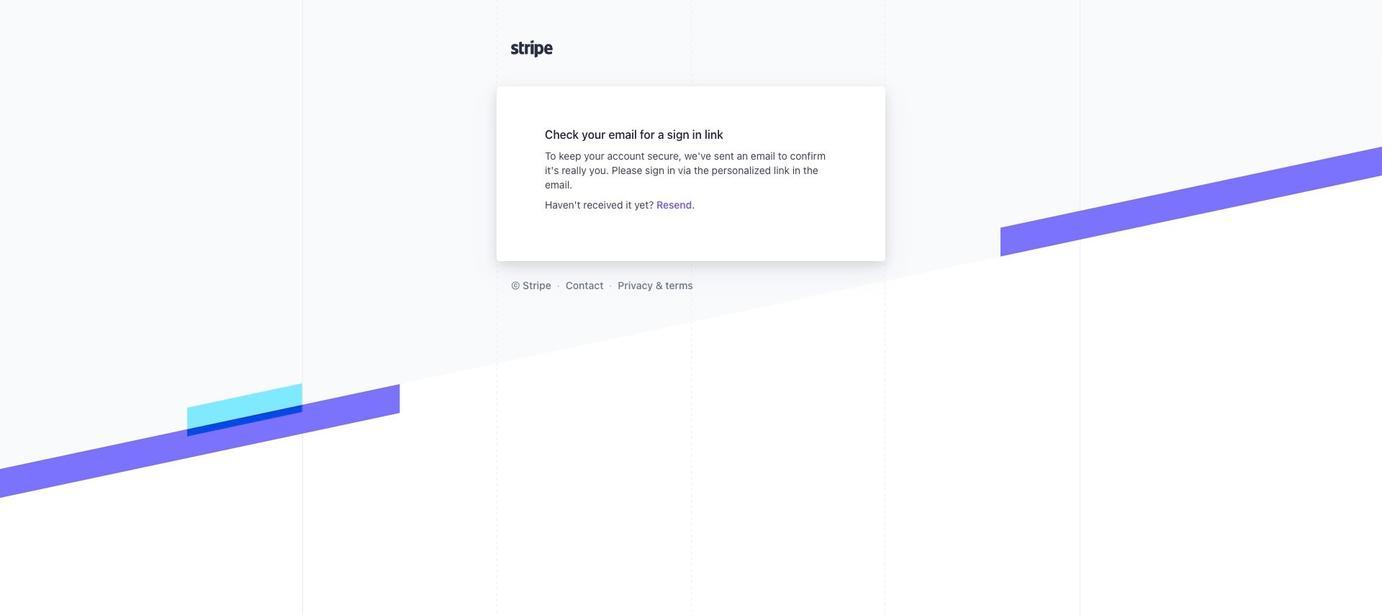 Task type: vqa. For each thing, say whether or not it's contained in the screenshot.
STRIPE image
yes



Task type: locate. For each thing, give the bounding box(es) containing it.
stripe image
[[511, 40, 553, 58]]



